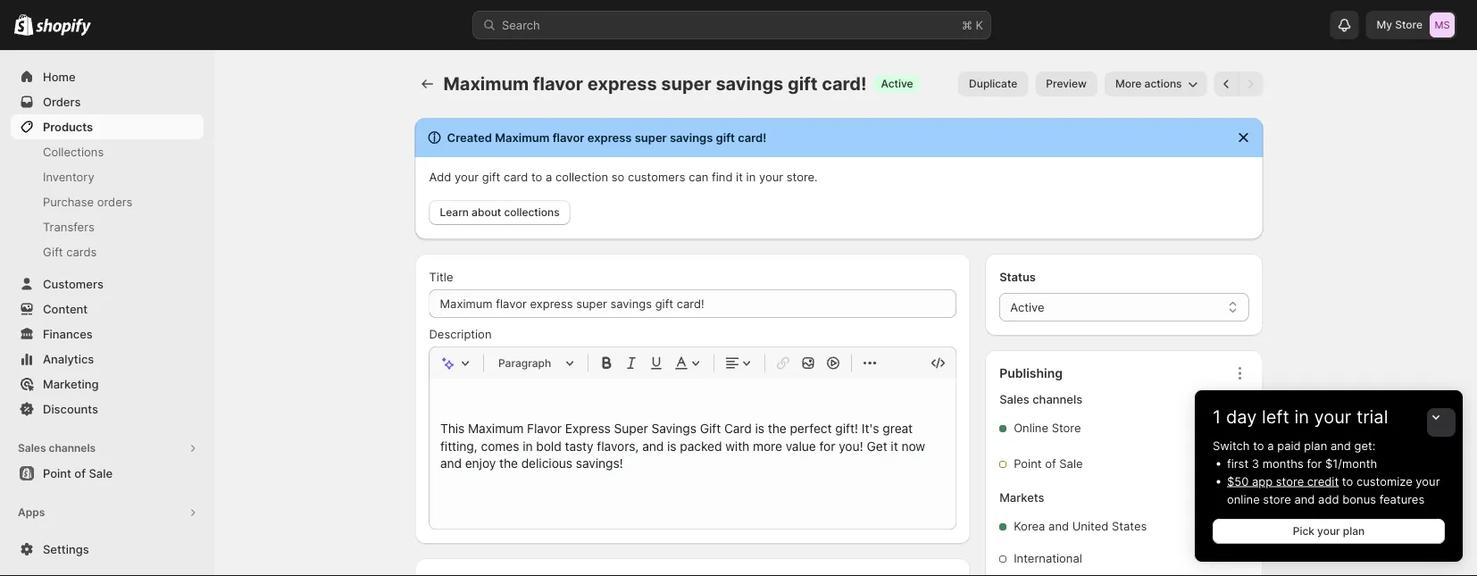 Task type: vqa. For each thing, say whether or not it's contained in the screenshot.
settings link in the left bottom of the page
yes



Task type: locate. For each thing, give the bounding box(es) containing it.
0 horizontal spatial sales channels
[[18, 442, 96, 455]]

get:
[[1355, 439, 1376, 453]]

0 horizontal spatial point
[[43, 466, 71, 480]]

pick
[[1294, 525, 1315, 538]]

to customize your online store and add bonus features
[[1228, 474, 1441, 506]]

sale down the sales channels button
[[89, 466, 113, 480]]

add your gift card to a collection so customers can find it in your store.
[[429, 170, 818, 184]]

0 horizontal spatial store
[[1052, 421, 1082, 435]]

in inside 1 day left in your trial "dropdown button"
[[1295, 406, 1310, 428]]

express
[[588, 73, 657, 95], [588, 130, 632, 144]]

in right left
[[1295, 406, 1310, 428]]

1 horizontal spatial savings
[[716, 73, 784, 95]]

maximum flavor express super savings gift card!
[[444, 73, 867, 95]]

my store
[[1377, 18, 1423, 31]]

apps
[[18, 506, 45, 519]]

switch to a paid plan and get:
[[1213, 439, 1376, 453]]

1 horizontal spatial store
[[1396, 18, 1423, 31]]

sale inside button
[[89, 466, 113, 480]]

express up 'created maximum flavor express super savings gift card!'
[[588, 73, 657, 95]]

and inside to customize your online store and add bonus features
[[1295, 492, 1316, 506]]

1 express from the top
[[588, 73, 657, 95]]

store right online
[[1052, 421, 1082, 435]]

store
[[1396, 18, 1423, 31], [1052, 421, 1082, 435]]

0 vertical spatial in
[[747, 170, 756, 184]]

plan up for
[[1305, 439, 1328, 453]]

1 vertical spatial flavor
[[553, 130, 585, 144]]

discounts link
[[11, 397, 204, 422]]

k
[[976, 18, 984, 32]]

card!
[[822, 73, 867, 95], [738, 130, 767, 144]]

1 vertical spatial store
[[1264, 492, 1292, 506]]

sale
[[1060, 457, 1083, 471], [89, 466, 113, 480]]

point of sale down online store
[[1014, 457, 1083, 471]]

active
[[881, 77, 914, 90], [1011, 300, 1045, 314]]

channels down discounts
[[49, 442, 96, 455]]

$1/month
[[1326, 457, 1378, 470]]

find
[[712, 170, 733, 184]]

⌘ k
[[962, 18, 984, 32]]

1 vertical spatial maximum
[[495, 130, 550, 144]]

publishing
[[1000, 366, 1063, 381]]

maximum up card
[[495, 130, 550, 144]]

1 horizontal spatial a
[[1268, 439, 1275, 453]]

inventory
[[43, 170, 94, 184]]

0 vertical spatial a
[[546, 170, 552, 184]]

1 horizontal spatial in
[[1295, 406, 1310, 428]]

home link
[[11, 64, 204, 89]]

0 horizontal spatial a
[[546, 170, 552, 184]]

0 vertical spatial express
[[588, 73, 657, 95]]

1 day left in your trial
[[1213, 406, 1389, 428]]

store.
[[787, 170, 818, 184]]

1 vertical spatial savings
[[670, 130, 713, 144]]

of down the sales channels button
[[74, 466, 86, 480]]

0 vertical spatial sales channels
[[1000, 393, 1083, 407]]

sale down online store
[[1060, 457, 1083, 471]]

store right my
[[1396, 18, 1423, 31]]

customers link
[[11, 272, 204, 297]]

collections link
[[11, 139, 204, 164]]

1 horizontal spatial and
[[1295, 492, 1316, 506]]

0 vertical spatial plan
[[1305, 439, 1328, 453]]

in
[[747, 170, 756, 184], [1295, 406, 1310, 428]]

0 vertical spatial channels
[[1033, 393, 1083, 407]]

my store image
[[1430, 13, 1456, 38]]

and up $1/month
[[1331, 439, 1352, 453]]

1 vertical spatial plan
[[1344, 525, 1365, 538]]

a left collection
[[546, 170, 552, 184]]

states
[[1112, 520, 1148, 533]]

1 vertical spatial sales
[[18, 442, 46, 455]]

sales channels
[[1000, 393, 1083, 407], [18, 442, 96, 455]]

of inside point of sale link
[[74, 466, 86, 480]]

collections
[[43, 145, 104, 159]]

store down $50 app store credit
[[1264, 492, 1292, 506]]

2 vertical spatial to
[[1343, 474, 1354, 488]]

0 vertical spatial super
[[661, 73, 712, 95]]

1 vertical spatial to
[[1254, 439, 1265, 453]]

paid
[[1278, 439, 1302, 453]]

1 horizontal spatial card!
[[822, 73, 867, 95]]

day
[[1227, 406, 1257, 428]]

to right card
[[532, 170, 543, 184]]

point of sale button
[[0, 461, 214, 486]]

point up apps
[[43, 466, 71, 480]]

customers
[[628, 170, 686, 184]]

1 horizontal spatial sales channels
[[1000, 393, 1083, 407]]

gift
[[788, 73, 818, 95], [716, 130, 735, 144], [482, 170, 501, 184]]

flavor down search
[[533, 73, 583, 95]]

shopify image
[[14, 14, 33, 36]]

left
[[1262, 406, 1290, 428]]

months
[[1263, 457, 1304, 470]]

preview
[[1047, 77, 1087, 90]]

super
[[661, 73, 712, 95], [635, 130, 667, 144]]

and for store
[[1295, 492, 1316, 506]]

of down online store
[[1046, 457, 1057, 471]]

0 horizontal spatial to
[[532, 170, 543, 184]]

0 horizontal spatial sale
[[89, 466, 113, 480]]

point of sale inside button
[[43, 466, 113, 480]]

store down the months in the right bottom of the page
[[1277, 474, 1305, 488]]

a
[[546, 170, 552, 184], [1268, 439, 1275, 453]]

savings
[[716, 73, 784, 95], [670, 130, 713, 144]]

transfers link
[[11, 214, 204, 239]]

a left 'paid'
[[1268, 439, 1275, 453]]

point inside button
[[43, 466, 71, 480]]

and right korea
[[1049, 520, 1070, 533]]

express up "so"
[[588, 130, 632, 144]]

maximum up created
[[444, 73, 529, 95]]

sales channels down discounts
[[18, 442, 96, 455]]

2 vertical spatial and
[[1049, 520, 1070, 533]]

0 vertical spatial store
[[1277, 474, 1305, 488]]

marketing
[[43, 377, 99, 391]]

sales down publishing
[[1000, 393, 1030, 407]]

0 horizontal spatial active
[[881, 77, 914, 90]]

learn about collections link
[[429, 200, 571, 225]]

point of sale
[[1014, 457, 1083, 471], [43, 466, 113, 480]]

0 horizontal spatial channels
[[49, 442, 96, 455]]

paragraph
[[499, 357, 552, 369]]

1 vertical spatial channels
[[49, 442, 96, 455]]

bonus
[[1343, 492, 1377, 506]]

0 vertical spatial store
[[1396, 18, 1423, 31]]

2 vertical spatial gift
[[482, 170, 501, 184]]

point of sale down the sales channels button
[[43, 466, 113, 480]]

duplicate
[[970, 77, 1018, 90]]

0 horizontal spatial point of sale
[[43, 466, 113, 480]]

title
[[429, 270, 453, 284]]

to up 3
[[1254, 439, 1265, 453]]

plan down the bonus at the bottom right
[[1344, 525, 1365, 538]]

collection
[[556, 170, 609, 184]]

can
[[689, 170, 709, 184]]

channels up online store
[[1033, 393, 1083, 407]]

in right it in the top of the page
[[747, 170, 756, 184]]

add
[[429, 170, 452, 184]]

0 horizontal spatial card!
[[738, 130, 767, 144]]

0 horizontal spatial and
[[1049, 520, 1070, 533]]

0 horizontal spatial sales
[[18, 442, 46, 455]]

1 horizontal spatial channels
[[1033, 393, 1083, 407]]

sales channels down publishing
[[1000, 393, 1083, 407]]

1 vertical spatial sales channels
[[18, 442, 96, 455]]

2 horizontal spatial to
[[1343, 474, 1354, 488]]

2 horizontal spatial and
[[1331, 439, 1352, 453]]

preview button
[[1036, 71, 1098, 96]]

collections
[[504, 206, 560, 219]]

settings
[[43, 542, 89, 556]]

to inside to customize your online store and add bonus features
[[1343, 474, 1354, 488]]

2 express from the top
[[588, 130, 632, 144]]

1 vertical spatial a
[[1268, 439, 1275, 453]]

1 vertical spatial store
[[1052, 421, 1082, 435]]

point
[[1014, 457, 1042, 471], [43, 466, 71, 480]]

plan
[[1305, 439, 1328, 453], [1344, 525, 1365, 538]]

add
[[1319, 492, 1340, 506]]

1 horizontal spatial active
[[1011, 300, 1045, 314]]

0 vertical spatial card!
[[822, 73, 867, 95]]

channels
[[1033, 393, 1083, 407], [49, 442, 96, 455]]

1 horizontal spatial sale
[[1060, 457, 1083, 471]]

flavor up collection
[[553, 130, 585, 144]]

for
[[1308, 457, 1323, 470]]

your left trial
[[1315, 406, 1352, 428]]

0 vertical spatial sales
[[1000, 393, 1030, 407]]

0 vertical spatial active
[[881, 77, 914, 90]]

1 vertical spatial and
[[1295, 492, 1316, 506]]

1 horizontal spatial to
[[1254, 439, 1265, 453]]

1 horizontal spatial plan
[[1344, 525, 1365, 538]]

1 vertical spatial express
[[588, 130, 632, 144]]

1 vertical spatial active
[[1011, 300, 1045, 314]]

and left add
[[1295, 492, 1316, 506]]

0 vertical spatial and
[[1331, 439, 1352, 453]]

your up the 'features'
[[1417, 474, 1441, 488]]

actions
[[1145, 77, 1183, 90]]

store
[[1277, 474, 1305, 488], [1264, 492, 1292, 506]]

sales down discounts
[[18, 442, 46, 455]]

to down $1/month
[[1343, 474, 1354, 488]]

sales
[[1000, 393, 1030, 407], [18, 442, 46, 455]]

0 horizontal spatial in
[[747, 170, 756, 184]]

customize
[[1357, 474, 1413, 488]]

status
[[1000, 270, 1036, 284]]

online
[[1228, 492, 1260, 506]]

1 horizontal spatial gift
[[716, 130, 735, 144]]

to
[[532, 170, 543, 184], [1254, 439, 1265, 453], [1343, 474, 1354, 488]]

point up markets
[[1014, 457, 1042, 471]]

0 horizontal spatial of
[[74, 466, 86, 480]]

0 vertical spatial gift
[[788, 73, 818, 95]]

search
[[502, 18, 540, 32]]

1 vertical spatial in
[[1295, 406, 1310, 428]]



Task type: describe. For each thing, give the bounding box(es) containing it.
0 horizontal spatial savings
[[670, 130, 713, 144]]

⌘
[[962, 18, 973, 32]]

your right add
[[455, 170, 479, 184]]

1 horizontal spatial of
[[1046, 457, 1057, 471]]

2 horizontal spatial gift
[[788, 73, 818, 95]]

united
[[1073, 520, 1109, 533]]

0 horizontal spatial gift
[[482, 170, 501, 184]]

sales channels inside button
[[18, 442, 96, 455]]

created maximum flavor express super savings gift card!
[[447, 130, 767, 144]]

0 horizontal spatial plan
[[1305, 439, 1328, 453]]

apps button
[[11, 500, 204, 525]]

duplicate button
[[959, 71, 1029, 96]]

purchase orders
[[43, 195, 133, 209]]

active for maximum flavor express super savings gift card!
[[881, 77, 914, 90]]

1 horizontal spatial sales
[[1000, 393, 1030, 407]]

my
[[1377, 18, 1393, 31]]

about
[[472, 206, 502, 219]]

$50 app store credit
[[1228, 474, 1340, 488]]

korea
[[1014, 520, 1046, 533]]

settings link
[[11, 537, 204, 562]]

pick your plan
[[1294, 525, 1365, 538]]

created
[[447, 130, 492, 144]]

switch
[[1213, 439, 1250, 453]]

more
[[1116, 77, 1142, 90]]

1 vertical spatial gift
[[716, 130, 735, 144]]

content
[[43, 302, 88, 316]]

description
[[429, 327, 492, 341]]

gift cards
[[43, 245, 97, 259]]

orders
[[43, 95, 81, 109]]

trial
[[1357, 406, 1389, 428]]

1 horizontal spatial point
[[1014, 457, 1042, 471]]

products link
[[11, 114, 204, 139]]

your inside to customize your online store and add bonus features
[[1417, 474, 1441, 488]]

1 day left in your trial button
[[1196, 390, 1464, 428]]

sales channels button
[[11, 436, 204, 461]]

transfers
[[43, 220, 95, 234]]

store for my store
[[1396, 18, 1423, 31]]

features
[[1380, 492, 1425, 506]]

card
[[504, 170, 528, 184]]

products
[[43, 120, 93, 134]]

it
[[736, 170, 743, 184]]

1
[[1213, 406, 1222, 428]]

more actions
[[1116, 77, 1183, 90]]

more actions button
[[1105, 71, 1208, 96]]

next image
[[1242, 75, 1260, 93]]

paragraph button
[[491, 352, 581, 374]]

home
[[43, 70, 76, 84]]

0 vertical spatial savings
[[716, 73, 784, 95]]

app
[[1253, 474, 1273, 488]]

international
[[1014, 552, 1083, 566]]

1 horizontal spatial point of sale
[[1014, 457, 1083, 471]]

analytics link
[[11, 347, 204, 372]]

1 vertical spatial card!
[[738, 130, 767, 144]]

your inside "dropdown button"
[[1315, 406, 1352, 428]]

0 vertical spatial maximum
[[444, 73, 529, 95]]

first
[[1228, 457, 1249, 470]]

point of sale link
[[11, 461, 204, 486]]

first 3 months for $1/month
[[1228, 457, 1378, 470]]

learn about collections
[[440, 206, 560, 219]]

online store
[[1014, 421, 1082, 435]]

customers
[[43, 277, 104, 291]]

analytics
[[43, 352, 94, 366]]

korea and united states
[[1014, 520, 1148, 533]]

1 vertical spatial super
[[635, 130, 667, 144]]

0 vertical spatial to
[[532, 170, 543, 184]]

finances link
[[11, 322, 204, 347]]

finances
[[43, 327, 93, 341]]

store inside to customize your online store and add bonus features
[[1264, 492, 1292, 506]]

gift
[[43, 245, 63, 259]]

purchase
[[43, 195, 94, 209]]

purchase orders link
[[11, 189, 204, 214]]

orders link
[[11, 89, 204, 114]]

$50
[[1228, 474, 1249, 488]]

store for online store
[[1052, 421, 1082, 435]]

Title text field
[[429, 289, 957, 318]]

and for plan
[[1331, 439, 1352, 453]]

1 day left in your trial element
[[1196, 437, 1464, 562]]

orders
[[97, 195, 133, 209]]

$50 app store credit link
[[1228, 474, 1340, 488]]

your right pick
[[1318, 525, 1341, 538]]

inventory link
[[11, 164, 204, 189]]

online
[[1014, 421, 1049, 435]]

active for status
[[1011, 300, 1045, 314]]

learn
[[440, 206, 469, 219]]

your left store.
[[759, 170, 784, 184]]

channels inside button
[[49, 442, 96, 455]]

so
[[612, 170, 625, 184]]

gift cards link
[[11, 239, 204, 264]]

discounts
[[43, 402, 98, 416]]

sales inside the sales channels button
[[18, 442, 46, 455]]

credit
[[1308, 474, 1340, 488]]

0 vertical spatial flavor
[[533, 73, 583, 95]]

markets
[[1000, 491, 1045, 505]]

shopify image
[[36, 18, 91, 36]]



